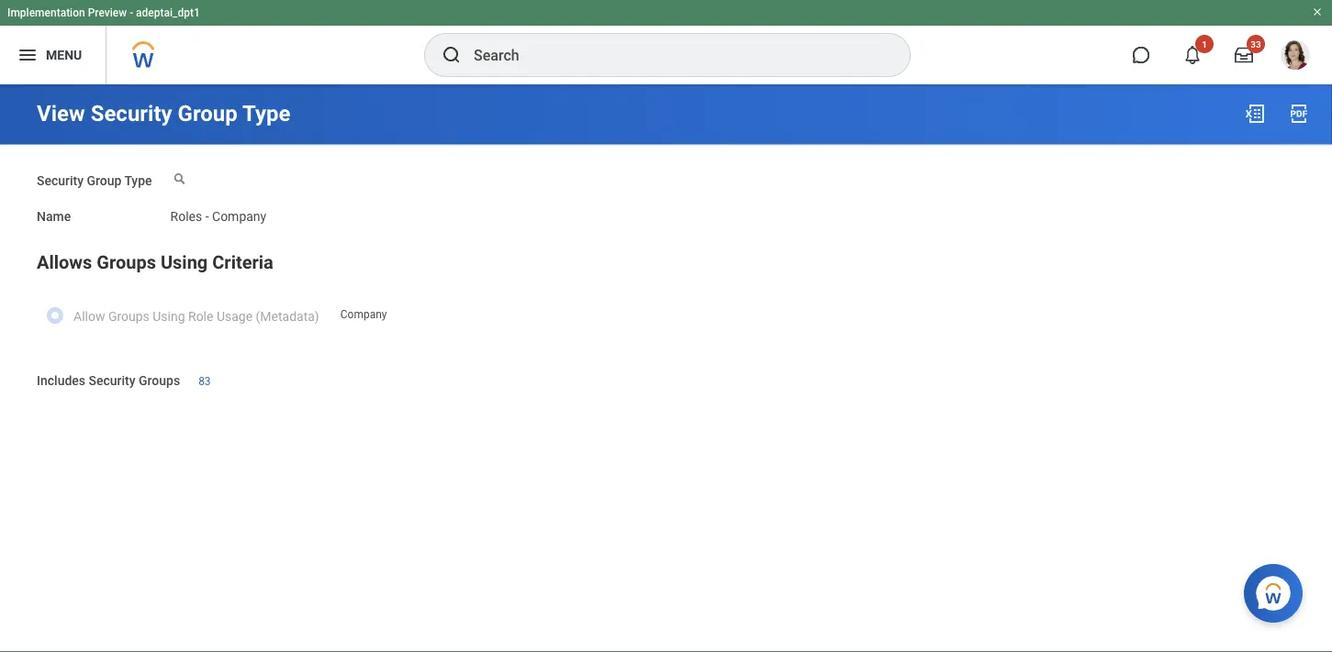 Task type: describe. For each thing, give the bounding box(es) containing it.
close environment banner image
[[1312, 6, 1323, 17]]

security for includes
[[89, 374, 136, 389]]

export to excel image
[[1244, 103, 1266, 125]]

groups for allows
[[97, 252, 156, 273]]

name
[[37, 209, 71, 224]]

(metadata)
[[256, 309, 319, 324]]

implementation preview -   adeptai_dpt1
[[7, 6, 200, 19]]

groups for allow
[[108, 309, 149, 324]]

0 horizontal spatial group
[[87, 173, 122, 188]]

company inside name element
[[212, 209, 266, 224]]

allows groups using criteria button
[[37, 252, 273, 273]]

implementation
[[7, 6, 85, 19]]

using for role
[[153, 309, 185, 324]]

includes security groups
[[37, 374, 180, 389]]

83 button
[[198, 375, 214, 389]]

0 horizontal spatial type
[[124, 173, 152, 188]]

- inside menu banner
[[130, 6, 133, 19]]

view security group type
[[37, 101, 291, 127]]

allow
[[73, 309, 105, 324]]

2 vertical spatial groups
[[139, 374, 180, 389]]

view printable version (pdf) image
[[1288, 103, 1310, 125]]

using for criteria
[[161, 252, 208, 273]]

allows groups using criteria group
[[37, 248, 1296, 341]]

33
[[1251, 39, 1261, 50]]

usage
[[217, 309, 253, 324]]

1 vertical spatial security
[[37, 173, 84, 188]]



Task type: vqa. For each thing, say whether or not it's contained in the screenshot.
related actions icon
no



Task type: locate. For each thing, give the bounding box(es) containing it.
1 horizontal spatial company
[[340, 308, 387, 321]]

roles - company
[[170, 209, 266, 224]]

roles
[[170, 209, 202, 224]]

- right preview
[[130, 6, 133, 19]]

security group type
[[37, 173, 152, 188]]

allows
[[37, 252, 92, 273]]

security
[[91, 101, 172, 127], [37, 173, 84, 188], [89, 374, 136, 389]]

- right roles
[[205, 209, 209, 224]]

menu banner
[[0, 0, 1332, 84]]

criteria
[[212, 252, 273, 273]]

Search Workday  search field
[[474, 35, 872, 75]]

allow groups using role usage (metadata)
[[73, 309, 319, 324]]

-
[[130, 6, 133, 19], [205, 209, 209, 224]]

33 button
[[1224, 35, 1265, 75]]

menu button
[[0, 26, 106, 84]]

profile logan mcneil image
[[1281, 40, 1310, 74]]

groups
[[97, 252, 156, 273], [108, 309, 149, 324], [139, 374, 180, 389]]

using
[[161, 252, 208, 273], [153, 309, 185, 324]]

1 vertical spatial company
[[340, 308, 387, 321]]

menu
[[46, 47, 82, 63]]

name element
[[170, 198, 266, 225]]

0 vertical spatial -
[[130, 6, 133, 19]]

search image
[[441, 44, 463, 66]]

groups right the allow
[[108, 309, 149, 324]]

0 vertical spatial group
[[178, 101, 238, 127]]

view security group type main content
[[0, 84, 1332, 407]]

groups left "83"
[[139, 374, 180, 389]]

adeptai_dpt1
[[136, 6, 200, 19]]

0 horizontal spatial -
[[130, 6, 133, 19]]

justify image
[[17, 44, 39, 66]]

type
[[242, 101, 291, 127], [124, 173, 152, 188]]

1 horizontal spatial type
[[242, 101, 291, 127]]

using left role
[[153, 309, 185, 324]]

1 vertical spatial -
[[205, 209, 209, 224]]

company element
[[340, 304, 387, 321]]

0 vertical spatial security
[[91, 101, 172, 127]]

1 button
[[1172, 35, 1214, 75]]

1 horizontal spatial -
[[205, 209, 209, 224]]

preview
[[88, 6, 127, 19]]

1
[[1202, 39, 1207, 50]]

1 vertical spatial groups
[[108, 309, 149, 324]]

company right (metadata) on the left top of page
[[340, 308, 387, 321]]

security right view
[[91, 101, 172, 127]]

- inside name element
[[205, 209, 209, 224]]

company
[[212, 209, 266, 224], [340, 308, 387, 321]]

groups right allows
[[97, 252, 156, 273]]

inbox large image
[[1235, 46, 1253, 64]]

security up the name at the top left
[[37, 173, 84, 188]]

1 vertical spatial group
[[87, 173, 122, 188]]

0 vertical spatial groups
[[97, 252, 156, 273]]

security for view
[[91, 101, 172, 127]]

83
[[198, 376, 211, 388]]

company up criteria at the left of page
[[212, 209, 266, 224]]

security right includes
[[89, 374, 136, 389]]

company inside allows groups using criteria group
[[340, 308, 387, 321]]

0 vertical spatial company
[[212, 209, 266, 224]]

using down roles
[[161, 252, 208, 273]]

allows groups using criteria
[[37, 252, 273, 273]]

1 vertical spatial using
[[153, 309, 185, 324]]

role
[[188, 309, 213, 324]]

1 horizontal spatial group
[[178, 101, 238, 127]]

1 vertical spatial type
[[124, 173, 152, 188]]

view
[[37, 101, 85, 127]]

2 vertical spatial security
[[89, 374, 136, 389]]

0 horizontal spatial company
[[212, 209, 266, 224]]

includes
[[37, 374, 85, 389]]

notifications large image
[[1184, 46, 1202, 64]]

0 vertical spatial using
[[161, 252, 208, 273]]

group
[[178, 101, 238, 127], [87, 173, 122, 188]]

0 vertical spatial type
[[242, 101, 291, 127]]



